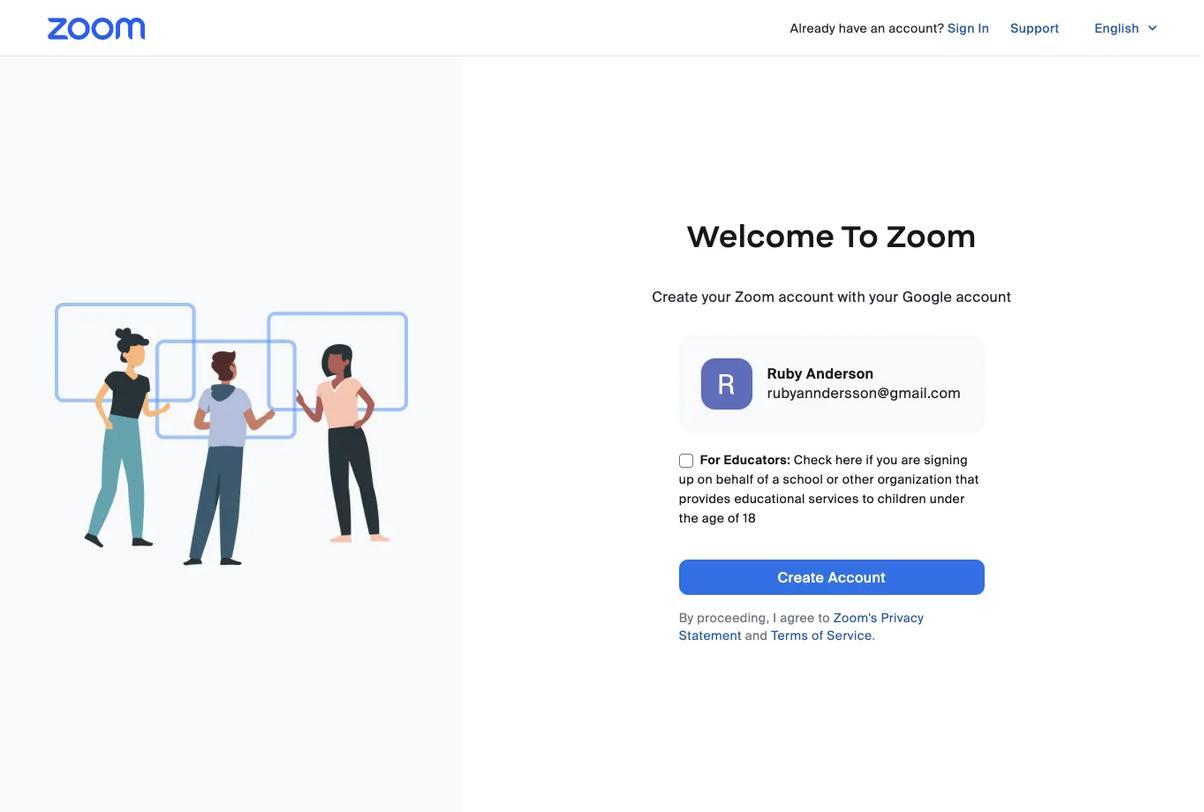 Task type: describe. For each thing, give the bounding box(es) containing it.
organization
[[878, 471, 953, 488]]

support link
[[1011, 14, 1060, 42]]

.
[[872, 628, 876, 644]]

children
[[878, 491, 927, 507]]

on
[[698, 471, 713, 488]]

behalf
[[716, 471, 754, 488]]

age
[[702, 510, 725, 527]]

proceeding,
[[697, 610, 770, 626]]

18
[[743, 510, 756, 527]]

sign
[[948, 20, 975, 36]]

account
[[829, 569, 886, 587]]

already have an account? sign in
[[791, 20, 990, 36]]

zoom's
[[834, 610, 878, 626]]

rubyanndersson@gmail.com
[[768, 384, 961, 402]]

terms
[[772, 628, 809, 644]]

and
[[746, 628, 768, 644]]

create account button
[[679, 560, 985, 596]]

google
[[903, 288, 953, 306]]

0 vertical spatial of
[[757, 471, 769, 488]]

educational
[[735, 491, 806, 507]]

1 account from the left
[[779, 288, 834, 306]]

ruby anderson rubyanndersson@gmail.com
[[768, 364, 961, 402]]

2 vertical spatial to
[[819, 610, 831, 626]]

zoom for your
[[735, 288, 775, 306]]

provides
[[679, 491, 731, 507]]

create your zoom account with your google account
[[652, 288, 1012, 306]]

already
[[791, 20, 836, 36]]

account?
[[889, 20, 945, 36]]

welcome to zoom
[[687, 217, 977, 256]]

if
[[866, 452, 874, 468]]

ruby
[[768, 364, 803, 383]]

for
[[701, 452, 721, 468]]

2 your from the left
[[870, 288, 899, 306]]

1 your from the left
[[702, 288, 732, 306]]

that
[[956, 471, 980, 488]]

create for create your zoom account with your google account
[[652, 288, 699, 306]]

other
[[843, 471, 875, 488]]

down image
[[1147, 19, 1159, 37]]

photo image
[[701, 359, 753, 410]]

the
[[679, 510, 699, 527]]

in
[[979, 20, 990, 36]]

under
[[930, 491, 965, 507]]

create for create account
[[778, 569, 825, 587]]

0 vertical spatial to
[[842, 217, 879, 256]]

english button
[[1081, 14, 1173, 42]]

zoom for to
[[887, 217, 977, 256]]

educators:
[[724, 452, 791, 468]]

services
[[809, 491, 860, 507]]



Task type: locate. For each thing, give the bounding box(es) containing it.
i
[[773, 610, 777, 626]]

0 vertical spatial create
[[652, 288, 699, 306]]

account
[[779, 288, 834, 306], [956, 288, 1012, 306]]

zoom banner image image
[[55, 303, 408, 566]]

or
[[827, 471, 839, 488]]

check here if you are signing up on behalf of a school or other organization that provides educational services to children under the age of 18
[[679, 452, 980, 527]]

create
[[652, 288, 699, 306], [778, 569, 825, 587]]

agree
[[780, 610, 815, 626]]

your down the welcome
[[702, 288, 732, 306]]

account right google
[[956, 288, 1012, 306]]

0 horizontal spatial account
[[779, 288, 834, 306]]

2 vertical spatial of
[[812, 628, 824, 644]]

up
[[679, 471, 695, 488]]

for educators:
[[701, 452, 791, 468]]

zoom's privacy statement link
[[679, 610, 924, 644]]

1 vertical spatial zoom
[[735, 288, 775, 306]]

zoom's privacy statement
[[679, 610, 924, 644]]

service
[[827, 628, 872, 644]]

0 horizontal spatial your
[[702, 288, 732, 306]]

are
[[902, 452, 921, 468]]

your
[[702, 288, 732, 306], [870, 288, 899, 306]]

support
[[1011, 20, 1060, 36]]

anderson
[[807, 364, 874, 383]]

zoom
[[887, 217, 977, 256], [735, 288, 775, 306]]

to up terms of service link
[[819, 610, 831, 626]]

1 vertical spatial of
[[728, 510, 740, 527]]

with
[[838, 288, 866, 306]]

create inside button
[[778, 569, 825, 587]]

to down the 'other'
[[863, 491, 875, 507]]

of left the a in the right of the page
[[757, 471, 769, 488]]

sign in button
[[948, 14, 990, 42]]

a
[[773, 471, 780, 488]]

your right with
[[870, 288, 899, 306]]

0 horizontal spatial of
[[728, 510, 740, 527]]

by proceeding, i agree to
[[679, 610, 834, 626]]

2 horizontal spatial of
[[812, 628, 824, 644]]

school
[[783, 471, 824, 488]]

0 horizontal spatial zoom
[[735, 288, 775, 306]]

signing
[[924, 452, 968, 468]]

1 vertical spatial to
[[863, 491, 875, 507]]

by
[[679, 610, 694, 626]]

1 horizontal spatial account
[[956, 288, 1012, 306]]

0 horizontal spatial create
[[652, 288, 699, 306]]

and terms of service .
[[742, 628, 876, 644]]

terms of service link
[[772, 628, 872, 644]]

to inside check here if you are signing up on behalf of a school or other organization that provides educational services to children under the age of 18
[[863, 491, 875, 507]]

of down agree
[[812, 628, 824, 644]]

welcome
[[687, 217, 835, 256]]

an
[[871, 20, 886, 36]]

1 horizontal spatial of
[[757, 471, 769, 488]]

statement
[[679, 628, 742, 644]]

zoom logo image
[[48, 18, 145, 40]]

zoom down the welcome
[[735, 288, 775, 306]]

1 horizontal spatial zoom
[[887, 217, 977, 256]]

account left with
[[779, 288, 834, 306]]

english
[[1095, 20, 1140, 36]]

of left 18
[[728, 510, 740, 527]]

check
[[794, 452, 833, 468]]

2 account from the left
[[956, 288, 1012, 306]]

here
[[836, 452, 863, 468]]

to up with
[[842, 217, 879, 256]]

1 horizontal spatial create
[[778, 569, 825, 587]]

1 horizontal spatial your
[[870, 288, 899, 306]]

you
[[877, 452, 898, 468]]

to
[[842, 217, 879, 256], [863, 491, 875, 507], [819, 610, 831, 626]]

1 vertical spatial create
[[778, 569, 825, 587]]

privacy
[[881, 610, 924, 626]]

zoom up google
[[887, 217, 977, 256]]

create account
[[778, 569, 886, 587]]

have
[[839, 20, 868, 36]]

of
[[757, 471, 769, 488], [728, 510, 740, 527], [812, 628, 824, 644]]

0 vertical spatial zoom
[[887, 217, 977, 256]]



Task type: vqa. For each thing, say whether or not it's contained in the screenshot.
a
yes



